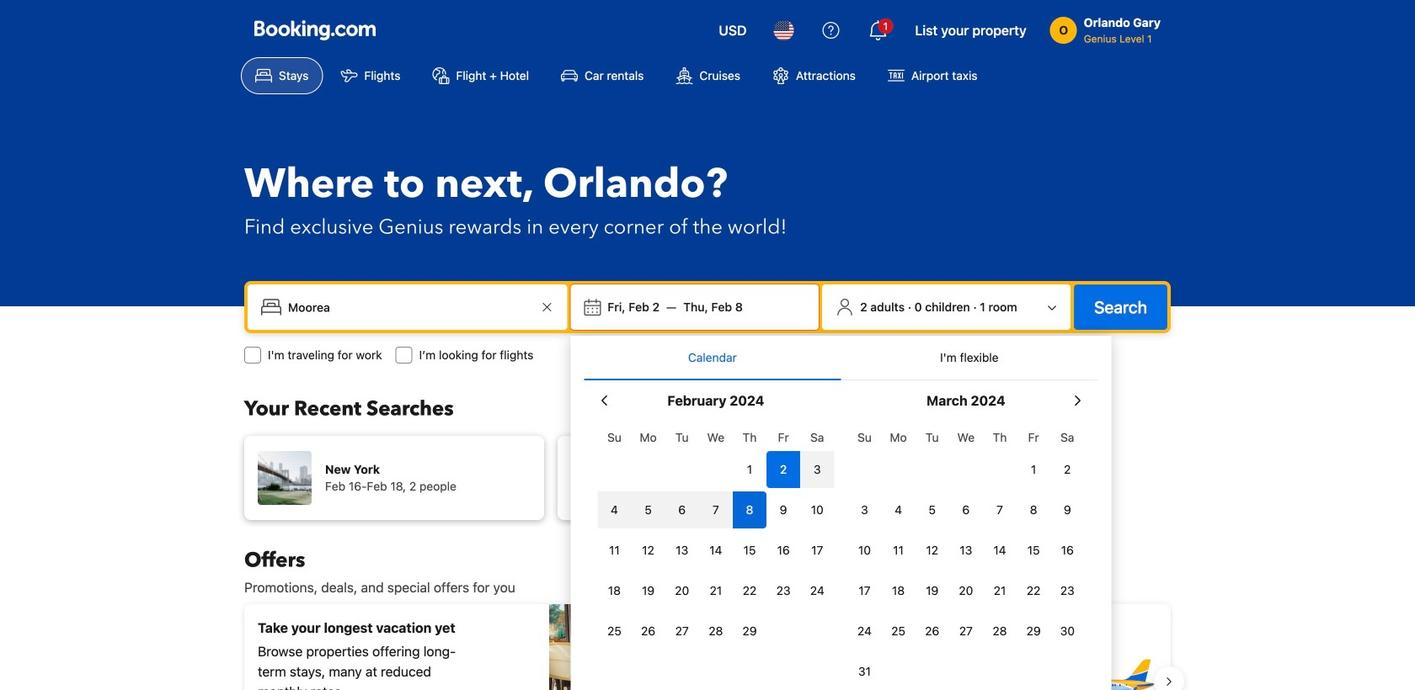 Task type: vqa. For each thing, say whether or not it's contained in the screenshot.
16 February 2024 'option'
yes



Task type: describe. For each thing, give the bounding box(es) containing it.
21 February 2024 checkbox
[[699, 573, 733, 610]]

1 grid from the left
[[597, 421, 834, 650]]

14 February 2024 checkbox
[[699, 532, 733, 569]]

24 February 2024 checkbox
[[800, 573, 834, 610]]

18 February 2024 checkbox
[[597, 573, 631, 610]]

27 March 2024 checkbox
[[949, 613, 983, 650]]

22 March 2024 checkbox
[[1017, 573, 1050, 610]]

5 February 2024 checkbox
[[631, 492, 665, 529]]

cell up 9 february 2024 option
[[767, 448, 800, 489]]

9 March 2024 checkbox
[[1050, 492, 1084, 529]]

7 March 2024 checkbox
[[983, 492, 1017, 529]]

28 February 2024 checkbox
[[699, 613, 733, 650]]

your account menu orlando gary genius level 1 element
[[1050, 8, 1167, 46]]

26 March 2024 checkbox
[[915, 613, 949, 650]]

5 March 2024 checkbox
[[915, 492, 949, 529]]

6 February 2024 checkbox
[[665, 492, 699, 529]]

4 March 2024 checkbox
[[881, 492, 915, 529]]

2 February 2024 checkbox
[[767, 451, 800, 489]]

20 February 2024 checkbox
[[665, 573, 699, 610]]

19 February 2024 checkbox
[[631, 573, 665, 610]]

14 March 2024 checkbox
[[983, 532, 1017, 569]]

29 February 2024 checkbox
[[733, 613, 767, 650]]

18 March 2024 checkbox
[[881, 573, 915, 610]]

27 February 2024 checkbox
[[665, 613, 699, 650]]

23 February 2024 checkbox
[[767, 573, 800, 610]]

cell up the 10 february 2024 option
[[800, 448, 834, 489]]

booking.com image
[[254, 20, 376, 40]]

31 March 2024 checkbox
[[848, 654, 881, 691]]

21 March 2024 checkbox
[[983, 573, 1017, 610]]

11 February 2024 checkbox
[[597, 532, 631, 569]]

1 March 2024 checkbox
[[1017, 451, 1050, 489]]

29 March 2024 checkbox
[[1017, 613, 1050, 650]]



Task type: locate. For each thing, give the bounding box(es) containing it.
17 February 2024 checkbox
[[800, 532, 834, 569]]

0 horizontal spatial grid
[[597, 421, 834, 650]]

cell up 14 february 2024 option
[[699, 489, 733, 529]]

take your longest vacation yet image
[[549, 605, 701, 691]]

24 March 2024 checkbox
[[848, 613, 881, 650]]

10 March 2024 checkbox
[[848, 532, 881, 569]]

10 February 2024 checkbox
[[800, 492, 834, 529]]

cell up 12 february 2024 option
[[631, 489, 665, 529]]

17 March 2024 checkbox
[[848, 573, 881, 610]]

6 March 2024 checkbox
[[949, 492, 983, 529]]

13 March 2024 checkbox
[[949, 532, 983, 569]]

cell
[[767, 448, 800, 489], [800, 448, 834, 489], [597, 489, 631, 529], [631, 489, 665, 529], [665, 489, 699, 529], [699, 489, 733, 529], [733, 489, 767, 529]]

15 February 2024 checkbox
[[733, 532, 767, 569]]

20 March 2024 checkbox
[[949, 573, 983, 610]]

fly away to your dream vacation image
[[1039, 623, 1157, 691]]

15 March 2024 checkbox
[[1017, 532, 1050, 569]]

1 February 2024 checkbox
[[733, 451, 767, 489]]

8 February 2024 checkbox
[[733, 492, 767, 529]]

4 February 2024 checkbox
[[597, 492, 631, 529]]

12 March 2024 checkbox
[[915, 532, 949, 569]]

11 March 2024 checkbox
[[881, 532, 915, 569]]

cell up 15 february 2024 "option"
[[733, 489, 767, 529]]

25 February 2024 checkbox
[[597, 613, 631, 650]]

28 March 2024 checkbox
[[983, 613, 1017, 650]]

23 March 2024 checkbox
[[1050, 573, 1084, 610]]

22 February 2024 checkbox
[[733, 573, 767, 610]]

2 grid from the left
[[848, 421, 1084, 691]]

cell up the 11 february 2024 option
[[597, 489, 631, 529]]

tab list
[[584, 336, 1098, 382]]

region
[[231, 598, 1184, 691]]

8 March 2024 checkbox
[[1017, 492, 1050, 529]]

12 February 2024 checkbox
[[631, 532, 665, 569]]

19 March 2024 checkbox
[[915, 573, 949, 610]]

30 March 2024 checkbox
[[1050, 613, 1084, 650]]

Where are you going? field
[[281, 292, 537, 323]]

9 February 2024 checkbox
[[767, 492, 800, 529]]

1 horizontal spatial grid
[[848, 421, 1084, 691]]

2 March 2024 checkbox
[[1050, 451, 1084, 489]]

7 February 2024 checkbox
[[699, 492, 733, 529]]

16 February 2024 checkbox
[[767, 532, 800, 569]]

26 February 2024 checkbox
[[631, 613, 665, 650]]

25 March 2024 checkbox
[[881, 613, 915, 650]]

3 March 2024 checkbox
[[848, 492, 881, 529]]

grid
[[597, 421, 834, 650], [848, 421, 1084, 691]]

16 March 2024 checkbox
[[1050, 532, 1084, 569]]

3 February 2024 checkbox
[[800, 451, 834, 489]]

13 February 2024 checkbox
[[665, 532, 699, 569]]

cell up 13 february 2024 option in the bottom left of the page
[[665, 489, 699, 529]]



